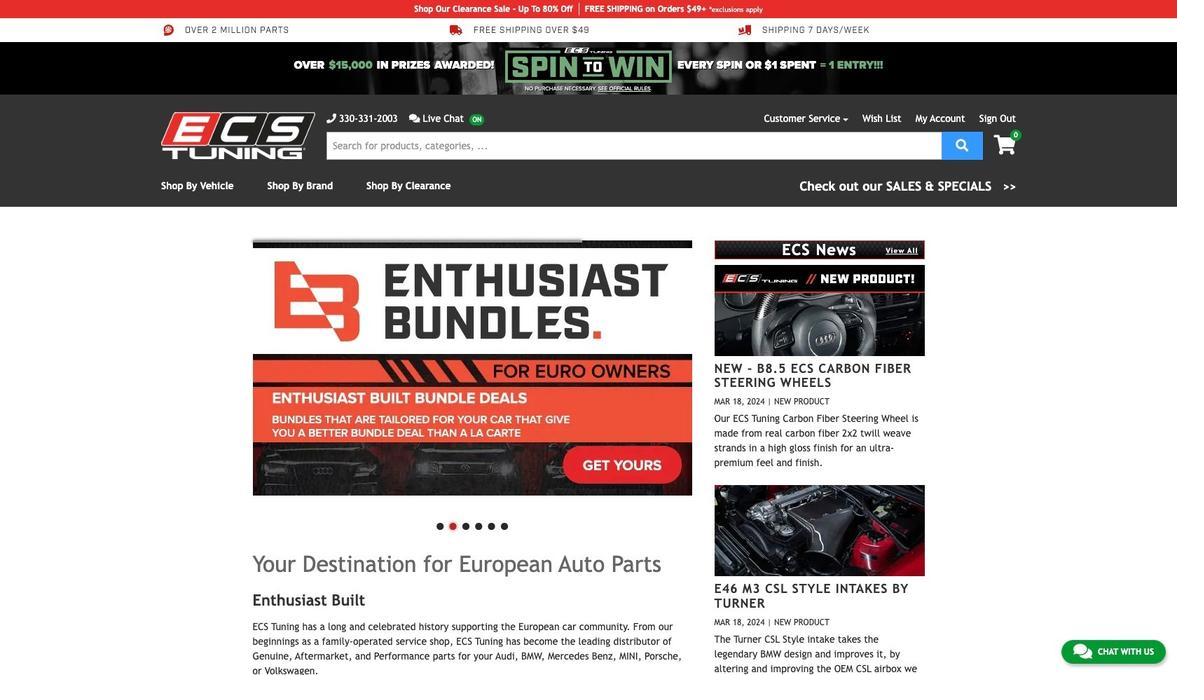 Task type: describe. For each thing, give the bounding box(es) containing it.
ecs tuning image
[[161, 112, 315, 159]]

ecs tuning 'spin to win' contest logo image
[[505, 48, 672, 83]]

shopping cart image
[[994, 135, 1017, 155]]



Task type: vqa. For each thing, say whether or not it's contained in the screenshot.
question circle image
no



Task type: locate. For each thing, give the bounding box(es) containing it.
generic - ecs enthusiast bundles image
[[253, 240, 692, 496]]

comments image
[[1074, 643, 1093, 660]]

new - b8.5 ecs carbon fiber steering wheels image
[[715, 265, 925, 356]]

e46 m3 csl style intakes by turner image
[[715, 485, 925, 576]]

comments image
[[409, 114, 420, 123]]

Search text field
[[327, 132, 942, 160]]

search image
[[956, 138, 969, 151]]

phone image
[[327, 114, 337, 123]]



